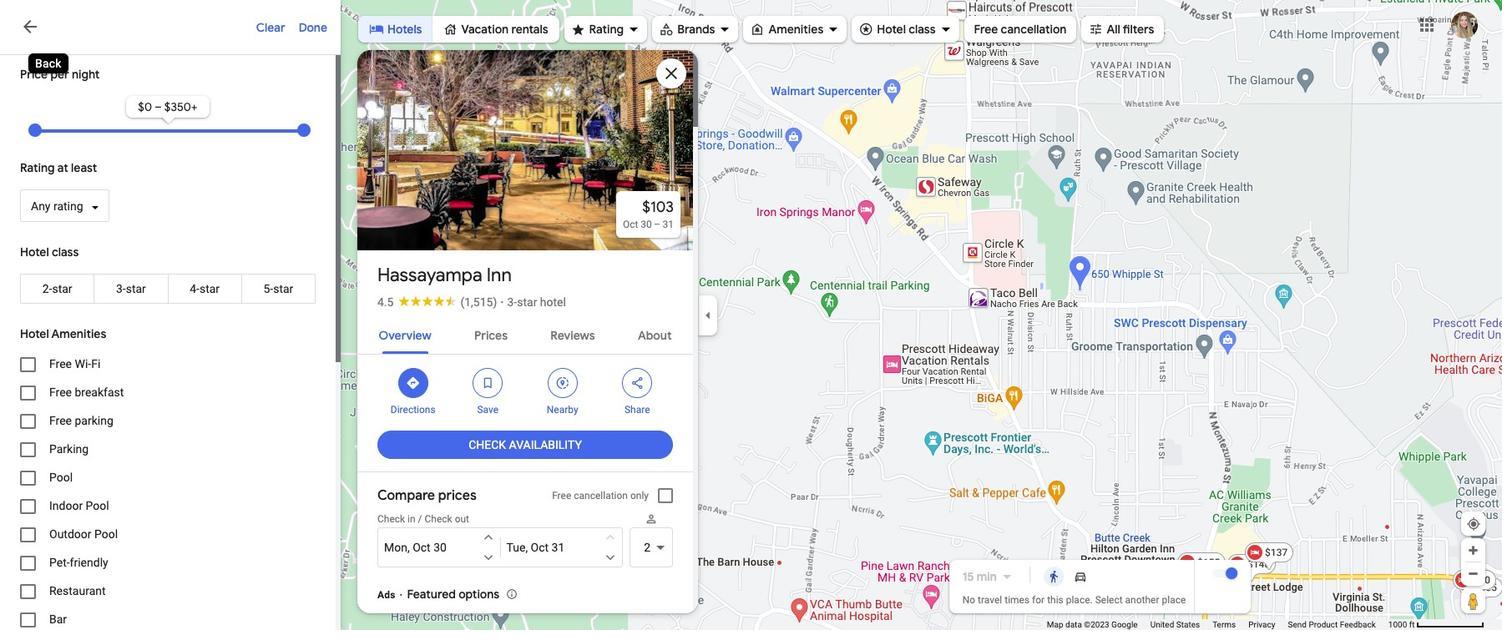Task type: vqa. For each thing, say whether or not it's contained in the screenshot.
Free in the Hassayampa Inn main content
yes



Task type: locate. For each thing, give the bounding box(es) containing it.
oct left "30"
[[413, 541, 431, 555]]

back image
[[20, 17, 40, 37]]

price per night
[[20, 67, 100, 82]]

breakfast
[[75, 386, 124, 399]]

inn up ·
[[487, 264, 512, 287]]

 hotel class
[[859, 20, 936, 38]]

terms button
[[1213, 620, 1236, 631]]

amenities left 
[[769, 22, 824, 37]]

15 min button
[[963, 567, 1017, 587]]

hassayampa down the "featured" at the bottom left of the page
[[398, 614, 464, 629]]

pool
[[49, 471, 73, 485], [86, 500, 109, 513], [94, 528, 118, 541]]

outdoor pool
[[49, 528, 118, 541]]

done
[[299, 20, 327, 35]]

cancellation left only in the bottom left of the page
[[574, 490, 628, 502]]

free inside button
[[974, 22, 998, 37]]

hotel
[[877, 22, 906, 37], [20, 245, 49, 260], [20, 327, 49, 342]]

any
[[31, 200, 51, 213]]

tab list
[[357, 314, 693, 354]]

send
[[1288, 621, 1307, 630]]

1 vertical spatial amenities
[[51, 327, 106, 342]]

1 horizontal spatial cancellation
[[1001, 22, 1067, 37]]

united
[[1151, 621, 1174, 630]]

5-
[[263, 283, 273, 296]]

 hotels
[[369, 20, 422, 38]]

indoor
[[49, 500, 83, 513]]

inn down options
[[467, 614, 483, 629]]

check left in
[[377, 514, 405, 525]]

1 horizontal spatial class
[[909, 22, 936, 37]]

prices
[[474, 328, 508, 343]]

0 horizontal spatial cancellation
[[574, 490, 628, 502]]


[[630, 374, 645, 393]]

oct left 31
[[531, 541, 549, 555]]

class up 2-star at the left of page
[[52, 245, 79, 260]]

hotel up 2-
[[20, 245, 49, 260]]

None radio
[[1041, 567, 1067, 587]]

0 vertical spatial hotel
[[877, 22, 906, 37]]

oct for tue,
[[531, 541, 549, 555]]

indoor pool
[[49, 500, 109, 513]]

send product feedback button
[[1288, 620, 1376, 631]]

hassayampa inn
[[377, 264, 512, 287], [398, 614, 483, 629]]

$0 – $350+
[[138, 99, 198, 114]]

check in / check out
[[377, 514, 469, 525]]

free breakfast
[[49, 386, 124, 399]]

2 horizontal spatial oct
[[623, 219, 638, 231]]

hotel inside  hotel class
[[877, 22, 906, 37]]

only
[[630, 490, 649, 502]]

times
[[1005, 595, 1030, 606]]

main content
[[0, 0, 341, 631]]

0 vertical spatial cancellation
[[1001, 22, 1067, 37]]

class inside  hotel class
[[909, 22, 936, 37]]

4-star
[[190, 283, 220, 296]]

amenities up free wi-fi
[[51, 327, 106, 342]]

hotel amenities list box
[[20, 356, 316, 631]]

oct inside $103 oct 30 – 31
[[623, 219, 638, 231]]

google account: michelle dermenjian  
(michelle.dermenjian@adept.ai) image
[[1451, 11, 1478, 38]]

check
[[377, 514, 405, 525], [425, 514, 452, 525]]

outdoor
[[49, 528, 91, 541]]


[[443, 20, 458, 38]]

2 vertical spatial hotel
[[20, 327, 49, 342]]


[[480, 374, 495, 393]]

0 horizontal spatial class
[[52, 245, 79, 260]]

star right ·
[[517, 296, 537, 309]]

pet-friendly
[[49, 556, 108, 570]]

star
[[52, 283, 72, 296], [126, 283, 146, 296], [200, 283, 220, 296], [273, 283, 293, 296], [517, 296, 537, 309]]

1 vertical spatial hassayampa
[[398, 614, 464, 629]]

free wi-fi
[[49, 358, 100, 371]]

place.
[[1066, 595, 1093, 606]]

pool up indoor
[[49, 471, 73, 485]]

1 horizontal spatial oct
[[531, 541, 549, 555]]

class right 
[[909, 22, 936, 37]]

free inside hassayampa inn main content
[[552, 490, 571, 502]]

hassayampa inn up 4.5 stars "image"
[[377, 264, 512, 287]]

0 vertical spatial pool
[[49, 471, 73, 485]]

2,688 photos
[[400, 215, 477, 231]]

cancellation left the 
[[1001, 22, 1067, 37]]

rentals
[[512, 22, 548, 37]]

show your location image
[[1467, 517, 1482, 532]]

hotel class
[[20, 245, 79, 260]]

united states
[[1151, 621, 1200, 630]]

brands button
[[652, 11, 739, 48]]

0 vertical spatial inn
[[487, 264, 512, 287]]

hassayampa up 4.5 stars "image"
[[377, 264, 482, 287]]

prices
[[438, 488, 477, 504]]

bar
[[49, 613, 67, 627]]

1 vertical spatial pool
[[86, 500, 109, 513]]

1000
[[1389, 621, 1407, 630]]

rating inside group
[[20, 160, 55, 175]]

0 horizontal spatial check
[[377, 514, 405, 525]]

 all filters
[[1089, 20, 1154, 38]]

restaurant
[[49, 585, 106, 598]]

check right / on the bottom
[[425, 514, 452, 525]]

pool up the friendly on the left bottom
[[94, 528, 118, 541]]

zoom out image
[[1467, 568, 1480, 580]]

4.5 stars image
[[394, 296, 461, 306]]

oct left 30 – 31
[[623, 219, 638, 231]]

None radio
[[1067, 567, 1094, 587]]

1,515 reviews element
[[461, 296, 497, 309]]

hotel down 2-
[[20, 327, 49, 342]]

states
[[1177, 621, 1200, 630]]

tab list inside hassayampa inn main content
[[357, 314, 693, 354]]

1 horizontal spatial check
[[425, 514, 452, 525]]

class
[[909, 22, 936, 37], [52, 245, 79, 260]]

1 horizontal spatial 3-
[[507, 296, 517, 309]]

4-
[[190, 283, 200, 296]]

0 vertical spatial amenities
[[769, 22, 824, 37]]

star inside hassayampa inn main content
[[517, 296, 537, 309]]

set check in one day earlier image
[[481, 530, 496, 545]]

for
[[1032, 595, 1045, 606]]

amenities
[[769, 22, 824, 37], [51, 327, 106, 342]]

pool right indoor
[[86, 500, 109, 513]]

cancellation inside hassayampa inn main content
[[574, 490, 628, 502]]

rating inside the  rating
[[589, 22, 624, 37]]

star down hotel class
[[52, 283, 72, 296]]

2 vertical spatial pool
[[94, 528, 118, 541]]

amenities inside group
[[51, 327, 106, 342]]

free
[[974, 22, 998, 37], [49, 358, 72, 371], [49, 386, 72, 399], [49, 414, 72, 428], [552, 490, 571, 502]]

footer containing map data ©2023 google
[[1047, 620, 1389, 631]]

compare prices
[[377, 488, 477, 504]]

set check out one day earlier image
[[603, 530, 618, 545]]

·
[[500, 296, 504, 309]]

rating group
[[0, 149, 336, 233]]

4.5
[[377, 296, 394, 309]]

1 vertical spatial hotel
[[20, 245, 49, 260]]

1 vertical spatial inn
[[467, 614, 483, 629]]

cancellation inside button
[[1001, 22, 1067, 37]]

rating right the 
[[589, 22, 624, 37]]

3- inside hotel class group
[[116, 283, 126, 296]]

Hotels radio
[[358, 16, 433, 43]]

1 vertical spatial class
[[52, 245, 79, 260]]

star for 5-
[[273, 283, 293, 296]]

rating left at
[[20, 160, 55, 175]]

prices button
[[461, 314, 521, 354]]

0 horizontal spatial rating
[[20, 160, 55, 175]]

set check in one day later image
[[481, 550, 496, 565]]

check in / check out group
[[377, 513, 623, 568]]

(1,515)
[[461, 296, 497, 309]]

1 horizontal spatial rating
[[589, 22, 624, 37]]

1 vertical spatial cancellation
[[574, 490, 628, 502]]

photo of hassayampa inn image
[[355, 36, 696, 264]]

monday, october 30 to tuesday, october 31 group
[[377, 528, 623, 568]]

hotel right 
[[877, 22, 906, 37]]

1 horizontal spatial amenities
[[769, 22, 824, 37]]

hassayampa
[[377, 264, 482, 287], [398, 614, 464, 629]]

hassayampa inn down the "featured" at the bottom left of the page
[[398, 614, 483, 629]]

0 vertical spatial class
[[909, 22, 936, 37]]

0 vertical spatial rating
[[589, 22, 624, 37]]

cancellation for free cancellation only
[[574, 490, 628, 502]]

compare
[[377, 488, 435, 504]]

2
[[644, 541, 651, 555]]

per
[[50, 67, 69, 82]]

star for 2-
[[52, 283, 72, 296]]

Vacation rentals radio
[[433, 16, 559, 43]]

free for free wi-fi
[[49, 358, 72, 371]]

free for free breakfast
[[49, 386, 72, 399]]

ft
[[1410, 621, 1415, 630]]

2 button
[[630, 528, 673, 568]]

check availability link
[[377, 425, 673, 465]]

0 horizontal spatial 3-
[[116, 283, 126, 296]]

5-star
[[263, 283, 293, 296]]

star right 4-star
[[273, 283, 293, 296]]

0 horizontal spatial amenities
[[51, 327, 106, 342]]

star left 5- in the top of the page
[[200, 283, 220, 296]]

reviews
[[551, 328, 595, 343]]

parking
[[49, 443, 89, 456]]

tab list containing overview
[[357, 314, 693, 354]]

google maps element
[[0, 0, 1502, 631]]

footer
[[1047, 620, 1389, 631]]

3- right 2-star at the left of page
[[116, 283, 126, 296]]

free for free cancellation
[[974, 22, 998, 37]]

toggle lodging type option group
[[358, 16, 559, 43]]

1 vertical spatial rating
[[20, 160, 55, 175]]

3- right ·
[[507, 296, 517, 309]]

star left 4-
[[126, 283, 146, 296]]

2-
[[42, 283, 52, 296]]

0 horizontal spatial oct
[[413, 541, 431, 555]]

3- inside hassayampa inn main content
[[507, 296, 517, 309]]

3-star
[[116, 283, 146, 296]]



Task type: describe. For each thing, give the bounding box(es) containing it.
hotels
[[388, 22, 422, 37]]

feedback
[[1340, 621, 1376, 630]]

mon,
[[384, 541, 410, 555]]

reviews button
[[537, 314, 609, 354]]

options
[[459, 587, 499, 602]]

map data ©2023 google
[[1047, 621, 1138, 630]]

2,688
[[400, 215, 433, 231]]

at
[[57, 160, 68, 175]]


[[571, 20, 586, 38]]

hotel for hotel amenities
[[20, 327, 49, 342]]

free cancellation button
[[964, 11, 1077, 48]]

footer inside google maps element
[[1047, 620, 1389, 631]]

guests group
[[630, 513, 673, 568]]

check
[[469, 438, 506, 452]]

zoom in image
[[1467, 545, 1480, 557]]

mon, oct 30
[[384, 541, 447, 555]]


[[555, 374, 570, 393]]

1000 ft
[[1389, 621, 1415, 630]]

driving image
[[1074, 570, 1087, 584]]

share
[[625, 404, 650, 416]]

· 3-star hotel
[[500, 296, 566, 309]]

$103
[[642, 198, 674, 217]]

amenities inside popup button
[[769, 22, 824, 37]]

hotel class group
[[0, 233, 336, 315]]

15 min
[[963, 570, 997, 585]]

any rating
[[31, 200, 83, 213]]

friendly
[[70, 556, 108, 570]]

$103 oct 30 – 31
[[623, 198, 674, 231]]

31
[[552, 541, 565, 555]]


[[1089, 20, 1104, 38]]

$350+
[[164, 99, 198, 114]]

–
[[155, 99, 162, 114]]

privacy
[[1249, 621, 1276, 630]]

another
[[1125, 595, 1160, 606]]

tue, oct 31
[[507, 541, 565, 555]]

none radio inside google maps element
[[1067, 567, 1094, 587]]

filters
[[1123, 22, 1154, 37]]

pet-
[[49, 556, 70, 570]]

any rating button
[[20, 190, 109, 222]]

terms
[[1213, 621, 1236, 630]]

©2023
[[1084, 621, 1110, 630]]

directions
[[391, 404, 436, 416]]

class inside group
[[52, 245, 79, 260]]

turn off travel time tool image
[[1226, 568, 1238, 580]]

pool for outdoor
[[94, 528, 118, 541]]

2,688 photos button
[[370, 209, 484, 238]]

Turn off travel time tool checkbox
[[1213, 568, 1238, 580]]

data
[[1066, 621, 1082, 630]]

collapse side panel image
[[699, 306, 717, 324]]

brands
[[677, 22, 715, 37]]

2 check from the left
[[425, 514, 452, 525]]


[[406, 374, 421, 393]]

hotel amenities
[[20, 327, 106, 342]]

 rating
[[571, 20, 624, 38]]

in
[[408, 514, 416, 525]]

back
[[35, 57, 61, 70]]

night
[[72, 67, 100, 82]]

wi-
[[75, 358, 91, 371]]

more information about these ads image
[[506, 589, 518, 600]]

overview
[[379, 328, 432, 343]]

select
[[1095, 595, 1123, 606]]

map
[[1047, 621, 1064, 630]]

1 check from the left
[[377, 514, 405, 525]]

$0
[[138, 99, 152, 114]]

 vacation rentals
[[443, 20, 548, 38]]

show street view coverage image
[[1462, 589, 1486, 614]]

free parking
[[49, 414, 113, 428]]

free cancellation
[[974, 22, 1067, 37]]

hotel amenities group
[[0, 315, 336, 631]]

google
[[1112, 621, 1138, 630]]

cancellation for free cancellation
[[1001, 22, 1067, 37]]

1 vertical spatial hassayampa inn
[[398, 614, 483, 629]]

this
[[1047, 595, 1064, 606]]

0 vertical spatial hassayampa inn
[[377, 264, 512, 287]]

price
[[20, 67, 48, 82]]

no
[[963, 595, 976, 606]]

30 – 31
[[641, 219, 674, 231]]

0 horizontal spatial inn
[[467, 614, 483, 629]]

star for 4-
[[200, 283, 220, 296]]

main content containing clear
[[0, 0, 341, 631]]

tue,
[[507, 541, 528, 555]]

pool for indoor
[[86, 500, 109, 513]]

set check out one day later image
[[603, 550, 618, 565]]

about
[[638, 328, 672, 343]]

$129
[[625, 615, 651, 628]]

fi
[[91, 358, 100, 371]]

0 vertical spatial hassayampa
[[377, 264, 482, 287]]

no travel times for this place. select another place
[[963, 595, 1186, 606]]

clear button
[[256, 0, 299, 53]]

travel
[[978, 595, 1002, 606]]

2-star
[[42, 283, 72, 296]]

hassayampa inn main content
[[355, 36, 698, 631]]

1 horizontal spatial inn
[[487, 264, 512, 287]]


[[369, 20, 384, 38]]

photos
[[436, 215, 477, 231]]

walking image
[[1047, 570, 1061, 584]]

oct for $103
[[623, 219, 638, 231]]

price per night region
[[0, 55, 336, 149]]

united states button
[[1151, 620, 1200, 631]]

vacation
[[461, 22, 509, 37]]

oct for mon,
[[413, 541, 431, 555]]

star for 3-
[[126, 283, 146, 296]]

free for free parking
[[49, 414, 72, 428]]

about button
[[625, 314, 685, 354]]

min
[[977, 570, 997, 585]]


[[859, 20, 874, 38]]

actions for hassayampa inn region
[[357, 355, 693, 425]]

hotel for hotel class
[[20, 245, 49, 260]]

done button
[[299, 0, 341, 53]]

rating at least
[[20, 160, 97, 175]]

save
[[477, 404, 499, 416]]

check availability
[[469, 438, 582, 452]]

free for free cancellation only
[[552, 490, 571, 502]]

/
[[418, 514, 422, 525]]



